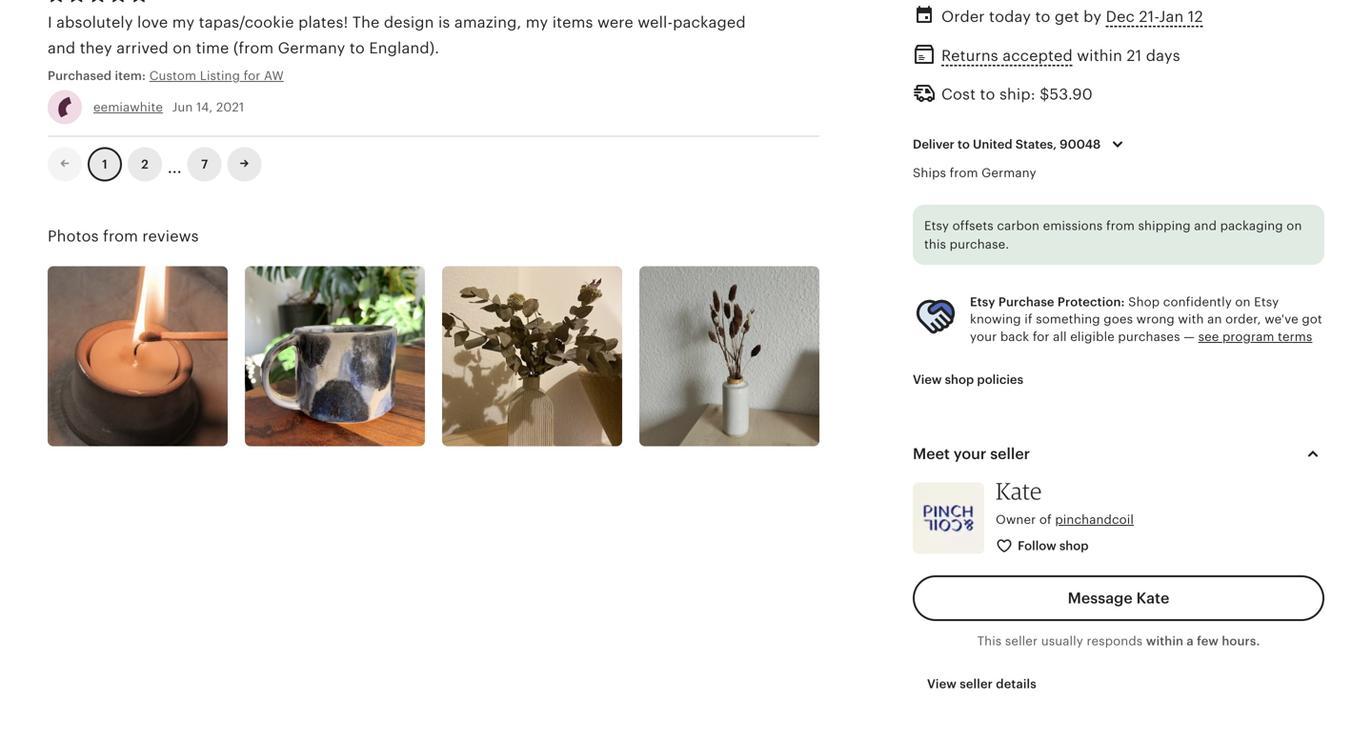 Task type: locate. For each thing, give the bounding box(es) containing it.
0 vertical spatial germany
[[278, 40, 345, 57]]

wrong
[[1136, 312, 1175, 326]]

message kate button
[[913, 576, 1325, 621]]

seller inside view seller details link
[[960, 677, 993, 691]]

0 horizontal spatial within
[[1077, 47, 1123, 64]]

1 my from the left
[[172, 14, 195, 31]]

0 horizontal spatial from
[[103, 228, 138, 245]]

shop left 'policies' at the bottom right of the page
[[945, 373, 974, 387]]

1 vertical spatial on
[[1287, 218, 1302, 233]]

from for germany
[[950, 166, 978, 180]]

0 vertical spatial your
[[970, 330, 997, 344]]

your
[[970, 330, 997, 344], [954, 446, 987, 463]]

1 horizontal spatial within
[[1146, 634, 1184, 648]]

etsy purchase protection:
[[970, 295, 1125, 309]]

shop
[[945, 373, 974, 387], [1059, 539, 1089, 553]]

on up order,
[[1235, 295, 1251, 309]]

1 horizontal spatial my
[[526, 14, 548, 31]]

0 vertical spatial seller
[[990, 446, 1030, 463]]

0 horizontal spatial my
[[172, 14, 195, 31]]

your inside shop confidently on etsy knowing if something goes wrong with an order, we've got your back for all eligible purchases —
[[970, 330, 997, 344]]

for left aw
[[244, 68, 260, 83]]

12
[[1188, 8, 1203, 25]]

my right love
[[172, 14, 195, 31]]

etsy inside etsy offsets carbon emissions from shipping and packaging on this purchase.
[[924, 218, 949, 233]]

policies
[[977, 373, 1023, 387]]

terms
[[1278, 330, 1313, 344]]

1 vertical spatial and
[[1194, 218, 1217, 233]]

0 horizontal spatial for
[[244, 68, 260, 83]]

and
[[48, 40, 76, 57], [1194, 218, 1217, 233]]

follow
[[1018, 539, 1056, 553]]

your down knowing
[[970, 330, 997, 344]]

shop for follow
[[1059, 539, 1089, 553]]

2 horizontal spatial etsy
[[1254, 295, 1279, 309]]

kate up owner
[[996, 477, 1042, 505]]

an
[[1207, 312, 1222, 326]]

this
[[924, 237, 946, 251]]

…
[[168, 150, 182, 178]]

0 vertical spatial for
[[244, 68, 260, 83]]

to right cost
[[980, 86, 995, 103]]

for
[[244, 68, 260, 83], [1033, 330, 1050, 344]]

0 horizontal spatial germany
[[278, 40, 345, 57]]

germany
[[278, 40, 345, 57], [982, 166, 1036, 180]]

your right meet
[[954, 446, 987, 463]]

shipping
[[1138, 218, 1191, 233]]

cost to ship: $ 53.90
[[941, 86, 1093, 103]]

items
[[552, 14, 593, 31]]

1 vertical spatial kate
[[1136, 590, 1170, 607]]

1 vertical spatial for
[[1033, 330, 1050, 344]]

a
[[1187, 634, 1194, 648]]

and inside i absolutely love my tapas/cookie plates! the design is amazing, my items were well-packaged and they arrived on time (from germany to england).
[[48, 40, 76, 57]]

today
[[989, 8, 1031, 25]]

view inside button
[[913, 373, 942, 387]]

germany down deliver to united states, 90048
[[982, 166, 1036, 180]]

something
[[1036, 312, 1100, 326]]

kate right message
[[1136, 590, 1170, 607]]

kate
[[996, 477, 1042, 505], [1136, 590, 1170, 607]]

shop for view
[[945, 373, 974, 387]]

view shop policies
[[913, 373, 1023, 387]]

returns accepted within 21 days
[[941, 47, 1180, 64]]

were
[[597, 14, 634, 31]]

0 horizontal spatial and
[[48, 40, 76, 57]]

follow shop button
[[981, 529, 1105, 564]]

ships
[[913, 166, 946, 180]]

for inside shop confidently on etsy knowing if something goes wrong with an order, we've got your back for all eligible purchases —
[[1033, 330, 1050, 344]]

and down i
[[48, 40, 76, 57]]

shop
[[1128, 295, 1160, 309]]

0 horizontal spatial shop
[[945, 373, 974, 387]]

1 vertical spatial view
[[927, 677, 957, 691]]

shop down pinchandcoil
[[1059, 539, 1089, 553]]

0 horizontal spatial etsy
[[924, 218, 949, 233]]

2 horizontal spatial from
[[1106, 218, 1135, 233]]

2 vertical spatial on
[[1235, 295, 1251, 309]]

cost
[[941, 86, 976, 103]]

to inside i absolutely love my tapas/cookie plates! the design is amazing, my items were well-packaged and they arrived on time (from germany to england).
[[350, 40, 365, 57]]

kate inside button
[[1136, 590, 1170, 607]]

packaging
[[1220, 218, 1283, 233]]

shop inside button
[[945, 373, 974, 387]]

accepted
[[1003, 47, 1073, 64]]

view left details
[[927, 677, 957, 691]]

and right shipping
[[1194, 218, 1217, 233]]

1 horizontal spatial kate
[[1136, 590, 1170, 607]]

etsy up the this
[[924, 218, 949, 233]]

states,
[[1016, 137, 1057, 151]]

purchased
[[48, 68, 112, 83]]

days
[[1146, 47, 1180, 64]]

goes
[[1104, 312, 1133, 326]]

my
[[172, 14, 195, 31], [526, 14, 548, 31]]

on up custom
[[173, 40, 192, 57]]

0 horizontal spatial on
[[173, 40, 192, 57]]

seller
[[990, 446, 1030, 463], [1005, 634, 1038, 648], [960, 677, 993, 691]]

1 horizontal spatial shop
[[1059, 539, 1089, 553]]

seller left details
[[960, 677, 993, 691]]

etsy up knowing
[[970, 295, 995, 309]]

view for view seller details
[[927, 677, 957, 691]]

shop inside button
[[1059, 539, 1089, 553]]

0 vertical spatial view
[[913, 373, 942, 387]]

deliver to united states, 90048 button
[[899, 124, 1144, 164]]

1 horizontal spatial germany
[[982, 166, 1036, 180]]

0 horizontal spatial kate
[[996, 477, 1042, 505]]

0 vertical spatial within
[[1077, 47, 1123, 64]]

1 vertical spatial your
[[954, 446, 987, 463]]

for left all
[[1033, 330, 1050, 344]]

usually
[[1041, 634, 1083, 648]]

1 horizontal spatial for
[[1033, 330, 1050, 344]]

0 vertical spatial kate
[[996, 477, 1042, 505]]

responds
[[1087, 634, 1143, 648]]

1 horizontal spatial from
[[950, 166, 978, 180]]

1 vertical spatial shop
[[1059, 539, 1089, 553]]

i
[[48, 14, 52, 31]]

jan
[[1159, 8, 1184, 25]]

seller up owner
[[990, 446, 1030, 463]]

from right ships
[[950, 166, 978, 180]]

from inside etsy offsets carbon emissions from shipping and packaging on this purchase.
[[1106, 218, 1135, 233]]

see
[[1198, 330, 1219, 344]]

1 vertical spatial germany
[[982, 166, 1036, 180]]

to
[[1035, 8, 1051, 25], [350, 40, 365, 57], [980, 86, 995, 103], [958, 137, 970, 151]]

view seller details link
[[913, 667, 1051, 702]]

dec
[[1106, 8, 1135, 25]]

etsy up we've
[[1254, 295, 1279, 309]]

within left 21
[[1077, 47, 1123, 64]]

seller right this
[[1005, 634, 1038, 648]]

pinchandcoil
[[1055, 513, 1134, 527]]

all
[[1053, 330, 1067, 344]]

2 horizontal spatial on
[[1287, 218, 1302, 233]]

2021
[[216, 100, 244, 114]]

kate image
[[913, 482, 984, 554]]

message
[[1068, 590, 1133, 607]]

time
[[196, 40, 229, 57]]

21
[[1127, 47, 1142, 64]]

returns
[[941, 47, 998, 64]]

0 vertical spatial shop
[[945, 373, 974, 387]]

confidently
[[1163, 295, 1232, 309]]

14,
[[196, 100, 213, 114]]

to left get
[[1035, 8, 1051, 25]]

to left united
[[958, 137, 970, 151]]

deliver to united states, 90048
[[913, 137, 1101, 151]]

from left shipping
[[1106, 218, 1135, 233]]

to down the
[[350, 40, 365, 57]]

etsy for etsy purchase protection:
[[970, 295, 995, 309]]

1 horizontal spatial and
[[1194, 218, 1217, 233]]

on right packaging
[[1287, 218, 1302, 233]]

dec 21-jan 12 button
[[1106, 3, 1203, 31]]

0 vertical spatial on
[[173, 40, 192, 57]]

see program terms link
[[1198, 330, 1313, 344]]

2 vertical spatial seller
[[960, 677, 993, 691]]

1 horizontal spatial on
[[1235, 295, 1251, 309]]

program
[[1223, 330, 1274, 344]]

view
[[913, 373, 942, 387], [927, 677, 957, 691]]

0 vertical spatial and
[[48, 40, 76, 57]]

my left items
[[526, 14, 548, 31]]

we've
[[1265, 312, 1299, 326]]

message kate
[[1068, 590, 1170, 607]]

1 vertical spatial seller
[[1005, 634, 1038, 648]]

view left 'policies' at the bottom right of the page
[[913, 373, 942, 387]]

from right "photos"
[[103, 228, 138, 245]]

1 horizontal spatial etsy
[[970, 295, 995, 309]]

germany down plates!
[[278, 40, 345, 57]]

within left a at the right
[[1146, 634, 1184, 648]]



Task type: describe. For each thing, give the bounding box(es) containing it.
plates!
[[298, 14, 348, 31]]

details
[[996, 677, 1037, 691]]

purchase.
[[950, 237, 1009, 251]]

they
[[80, 40, 112, 57]]

etsy for etsy offsets carbon emissions from shipping and packaging on this purchase.
[[924, 218, 949, 233]]

purchased item: custom listing for aw
[[48, 68, 284, 83]]

well-
[[638, 14, 673, 31]]

—
[[1184, 330, 1195, 344]]

on inside etsy offsets carbon emissions from shipping and packaging on this purchase.
[[1287, 218, 1302, 233]]

offsets
[[953, 218, 994, 233]]

shop confidently on etsy knowing if something goes wrong with an order, we've got your back for all eligible purchases —
[[970, 295, 1322, 344]]

jun
[[172, 100, 193, 114]]

returns accepted button
[[941, 42, 1073, 70]]

order today to get by dec 21-jan 12
[[941, 8, 1203, 25]]

seller for usually
[[1005, 634, 1038, 648]]

and inside etsy offsets carbon emissions from shipping and packaging on this purchase.
[[1194, 218, 1217, 233]]

view seller details
[[927, 677, 1037, 691]]

owner
[[996, 513, 1036, 527]]

i absolutely love my tapas/cookie plates! the design is amazing, my items were well-packaged and they arrived on time (from germany to england).
[[48, 14, 746, 57]]

seller inside meet your seller dropdown button
[[990, 446, 1030, 463]]

on inside i absolutely love my tapas/cookie plates! the design is amazing, my items were well-packaged and they arrived on time (from germany to england).
[[173, 40, 192, 57]]

deliver
[[913, 137, 955, 151]]

arrived
[[116, 40, 169, 57]]

90048
[[1060, 137, 1101, 151]]

united
[[973, 137, 1013, 151]]

$
[[1040, 86, 1050, 103]]

your inside dropdown button
[[954, 446, 987, 463]]

custom listing for aw link
[[149, 67, 535, 84]]

eemiawhite link
[[93, 100, 163, 114]]

hours.
[[1222, 634, 1260, 648]]

kate inside kate owner of pinchandcoil
[[996, 477, 1042, 505]]

germany inside i absolutely love my tapas/cookie plates! the design is amazing, my items were well-packaged and they arrived on time (from germany to england).
[[278, 40, 345, 57]]

(from
[[233, 40, 274, 57]]

is
[[438, 14, 450, 31]]

7
[[201, 157, 208, 171]]

1 link
[[88, 147, 122, 182]]

design
[[384, 14, 434, 31]]

purchases
[[1118, 330, 1180, 344]]

1 vertical spatial within
[[1146, 634, 1184, 648]]

get
[[1055, 8, 1079, 25]]

photos
[[48, 228, 99, 245]]

by
[[1084, 8, 1102, 25]]

custom
[[149, 68, 196, 83]]

meet
[[913, 446, 950, 463]]

meet your seller button
[[896, 431, 1342, 477]]

reviews
[[142, 228, 199, 245]]

eligible
[[1070, 330, 1115, 344]]

see program terms
[[1198, 330, 1313, 344]]

photos from reviews
[[48, 228, 199, 245]]

purchase
[[998, 295, 1055, 309]]

england).
[[369, 40, 439, 57]]

21-
[[1139, 8, 1159, 25]]

kate owner of pinchandcoil
[[996, 477, 1134, 527]]

listing
[[200, 68, 240, 83]]

item:
[[115, 68, 146, 83]]

amazing,
[[454, 14, 522, 31]]

this seller usually responds within a few hours.
[[977, 634, 1260, 648]]

view for view shop policies
[[913, 373, 942, 387]]

aw
[[264, 68, 284, 83]]

if
[[1025, 312, 1033, 326]]

order,
[[1226, 312, 1261, 326]]

seller for details
[[960, 677, 993, 691]]

follow shop
[[1018, 539, 1089, 553]]

love
[[137, 14, 168, 31]]

from for reviews
[[103, 228, 138, 245]]

meet your seller
[[913, 446, 1030, 463]]

order
[[941, 8, 985, 25]]

knowing
[[970, 312, 1021, 326]]

to inside dropdown button
[[958, 137, 970, 151]]

packaged
[[673, 14, 746, 31]]

2
[[141, 157, 148, 171]]

eemiawhite jun 14, 2021
[[93, 100, 244, 114]]

the
[[352, 14, 380, 31]]

view shop policies button
[[899, 363, 1038, 397]]

eemiawhite
[[93, 100, 163, 114]]

2 my from the left
[[526, 14, 548, 31]]

etsy inside shop confidently on etsy knowing if something goes wrong with an order, we've got your back for all eligible purchases —
[[1254, 295, 1279, 309]]

7 link
[[187, 147, 222, 182]]

tapas/cookie
[[199, 14, 294, 31]]

pinchandcoil link
[[1055, 513, 1134, 527]]

etsy offsets carbon emissions from shipping and packaging on this purchase.
[[924, 218, 1302, 251]]

with
[[1178, 312, 1204, 326]]

53.90
[[1050, 86, 1093, 103]]

carbon
[[997, 218, 1040, 233]]

on inside shop confidently on etsy knowing if something goes wrong with an order, we've got your back for all eligible purchases —
[[1235, 295, 1251, 309]]

ships from germany
[[913, 166, 1036, 180]]

protection:
[[1058, 295, 1125, 309]]

emissions
[[1043, 218, 1103, 233]]



Task type: vqa. For each thing, say whether or not it's contained in the screenshot.
water
no



